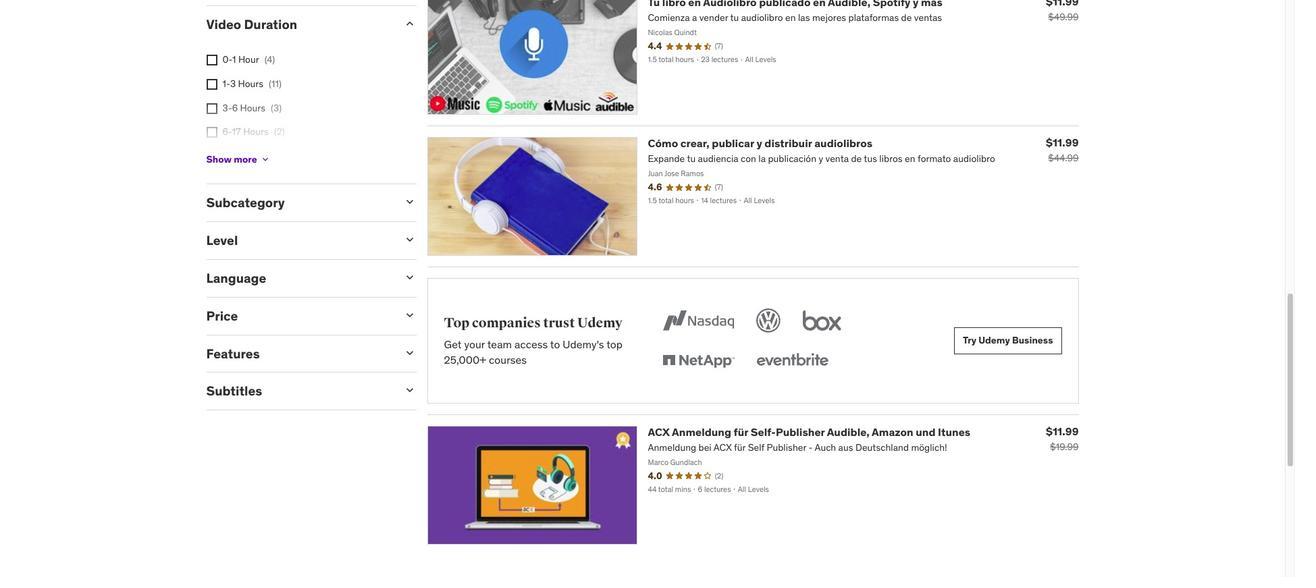 Task type: vqa. For each thing, say whether or not it's contained in the screenshot.
bottommost small icon
yes



Task type: locate. For each thing, give the bounding box(es) containing it.
1 $11.99 from the top
[[1046, 136, 1079, 149]]

udemy right try
[[979, 335, 1010, 347]]

0 vertical spatial small image
[[403, 233, 416, 247]]

1 vertical spatial xsmall image
[[206, 103, 217, 114]]

hours for 1-3 hours
[[238, 78, 263, 90]]

itunes
[[938, 425, 971, 439]]

$11.99 for acx anmeldung für self-publisher audible, amazon und itunes
[[1046, 425, 1079, 438]]

language
[[206, 270, 266, 286]]

udemy
[[578, 315, 623, 331], [979, 335, 1010, 347]]

xsmall image for 0-
[[206, 55, 217, 66]]

1 vertical spatial small image
[[403, 309, 416, 322]]

trust
[[543, 315, 575, 331]]

xsmall image left 6-
[[206, 127, 217, 138]]

1 small image from the top
[[403, 233, 416, 247]]

(2)
[[274, 126, 285, 138]]

xsmall image for 1-
[[206, 79, 217, 90]]

1 vertical spatial $11.99
[[1046, 425, 1079, 438]]

3-
[[223, 102, 232, 114]]

hours for 3-6 hours
[[240, 102, 266, 114]]

anmeldung
[[672, 425, 732, 439]]

1 small image from the top
[[403, 17, 416, 30]]

xsmall image left 1-
[[206, 79, 217, 90]]

amazon
[[872, 425, 914, 439]]

4 small image from the top
[[403, 346, 416, 360]]

xsmall image
[[206, 55, 217, 66], [206, 103, 217, 114], [260, 154, 271, 165]]

small image
[[403, 233, 416, 247], [403, 309, 416, 322]]

udemy inside top companies trust udemy get your team access to udemy's top 25,000+ courses
[[578, 315, 623, 331]]

$11.99
[[1046, 136, 1079, 149], [1046, 425, 1079, 438]]

publisher
[[776, 425, 825, 439]]

access
[[515, 338, 548, 351]]

get
[[444, 338, 462, 351]]

self-
[[751, 425, 776, 439]]

1
[[232, 54, 236, 66]]

distribuir
[[765, 136, 812, 150]]

y
[[757, 136, 762, 150]]

hours for 6-17 hours
[[243, 126, 269, 138]]

udemy up top
[[578, 315, 623, 331]]

3
[[230, 78, 236, 90]]

hours right 17+
[[240, 150, 265, 162]]

0-
[[223, 54, 232, 66]]

$11.99 up $19.99
[[1046, 425, 1079, 438]]

1 horizontal spatial udemy
[[979, 335, 1010, 347]]

audiolibros
[[815, 136, 873, 150]]

2 vertical spatial xsmall image
[[260, 154, 271, 165]]

to
[[550, 338, 560, 351]]

0 horizontal spatial udemy
[[578, 315, 623, 331]]

more
[[234, 153, 257, 165]]

small image for subcategory
[[403, 195, 416, 209]]

video
[[206, 16, 241, 32]]

hours right the 17
[[243, 126, 269, 138]]

your
[[464, 338, 485, 351]]

eventbrite image
[[754, 346, 832, 376]]

features
[[206, 346, 260, 362]]

0 vertical spatial xsmall image
[[206, 55, 217, 66]]

$44.99
[[1049, 152, 1079, 164]]

17
[[232, 126, 241, 138]]

1 vertical spatial xsmall image
[[206, 127, 217, 138]]

top
[[444, 315, 470, 331]]

volkswagen image
[[754, 306, 784, 336]]

0 vertical spatial $11.99
[[1046, 136, 1079, 149]]

(11)
[[269, 78, 282, 90]]

small image
[[403, 17, 416, 30], [403, 195, 416, 209], [403, 271, 416, 284], [403, 346, 416, 360], [403, 384, 416, 397]]

hours right 3
[[238, 78, 263, 90]]

hour
[[238, 54, 259, 66]]

level
[[206, 232, 238, 249]]

3 small image from the top
[[403, 271, 416, 284]]

publicar
[[712, 136, 754, 150]]

acx anmeldung für self-publisher audible, amazon und itunes
[[648, 425, 971, 439]]

2 small image from the top
[[403, 309, 416, 322]]

1 vertical spatial udemy
[[979, 335, 1010, 347]]

hours
[[238, 78, 263, 90], [240, 102, 266, 114], [243, 126, 269, 138], [240, 150, 265, 162]]

0 vertical spatial udemy
[[578, 315, 623, 331]]

2 small image from the top
[[403, 195, 416, 209]]

nasdaq image
[[660, 306, 738, 336]]

small image for level
[[403, 233, 416, 247]]

try udemy business
[[963, 335, 1053, 347]]

5 small image from the top
[[403, 384, 416, 397]]

2 xsmall image from the top
[[206, 127, 217, 138]]

small image for features
[[403, 346, 416, 360]]

2 $11.99 from the top
[[1046, 425, 1079, 438]]

box image
[[800, 306, 845, 336]]

small image for subtitles
[[403, 384, 416, 397]]

xsmall image left 0-
[[206, 55, 217, 66]]

6
[[232, 102, 238, 114]]

1 xsmall image from the top
[[206, 79, 217, 90]]

0 vertical spatial xsmall image
[[206, 79, 217, 90]]

xsmall image right more
[[260, 154, 271, 165]]

language button
[[206, 270, 392, 286]]

xsmall image left 3- at the top of the page
[[206, 103, 217, 114]]

show more
[[206, 153, 257, 165]]

6-
[[223, 126, 232, 138]]

hours right 6 on the top left of page
[[240, 102, 266, 114]]

xsmall image
[[206, 79, 217, 90], [206, 127, 217, 138]]

$11.99 for cómo crear, publicar y distribuir audiolibros
[[1046, 136, 1079, 149]]

$11.99 up $44.99
[[1046, 136, 1079, 149]]



Task type: describe. For each thing, give the bounding box(es) containing it.
1-
[[223, 78, 230, 90]]

subtitles
[[206, 383, 262, 399]]

price button
[[206, 308, 392, 324]]

acx
[[648, 425, 670, 439]]

cómo crear, publicar y distribuir audiolibros
[[648, 136, 873, 150]]

acx anmeldung für self-publisher audible, amazon und itunes link
[[648, 425, 971, 439]]

0-1 hour (4)
[[223, 54, 275, 66]]

crear,
[[681, 136, 710, 150]]

und
[[916, 425, 936, 439]]

xsmall image for 6-
[[206, 127, 217, 138]]

small image for language
[[403, 271, 416, 284]]

show more button
[[206, 146, 271, 173]]

cómo crear, publicar y distribuir audiolibros link
[[648, 136, 873, 150]]

top
[[607, 338, 623, 351]]

(4)
[[265, 54, 275, 66]]

small image for price
[[403, 309, 416, 322]]

netapp image
[[660, 346, 738, 376]]

try udemy business link
[[954, 327, 1062, 355]]

xsmall image inside show more button
[[260, 154, 271, 165]]

audible,
[[827, 425, 870, 439]]

1-3 hours (11)
[[223, 78, 282, 90]]

small image for video duration
[[403, 17, 416, 30]]

25,000+
[[444, 353, 487, 367]]

17+
[[223, 150, 237, 162]]

companies
[[472, 315, 541, 331]]

courses
[[489, 353, 527, 367]]

(3)
[[271, 102, 282, 114]]

features button
[[206, 346, 392, 362]]

video duration button
[[206, 16, 392, 32]]

duration
[[244, 16, 297, 32]]

video duration
[[206, 16, 297, 32]]

$11.99 $44.99
[[1046, 136, 1079, 164]]

business
[[1013, 335, 1053, 347]]

3-6 hours (3)
[[223, 102, 282, 114]]

$49.99
[[1049, 11, 1079, 23]]

level button
[[206, 232, 392, 249]]

show
[[206, 153, 232, 165]]

subcategory button
[[206, 195, 392, 211]]

subcategory
[[206, 195, 285, 211]]

try
[[963, 335, 977, 347]]

team
[[488, 338, 512, 351]]

für
[[734, 425, 749, 439]]

6-17 hours (2)
[[223, 126, 285, 138]]

price
[[206, 308, 238, 324]]

xsmall image for 3-
[[206, 103, 217, 114]]

top companies trust udemy get your team access to udemy's top 25,000+ courses
[[444, 315, 623, 367]]

17+ hours
[[223, 150, 265, 162]]

$19.99
[[1050, 441, 1079, 453]]

udemy's
[[563, 338, 604, 351]]

cómo
[[648, 136, 678, 150]]

subtitles button
[[206, 383, 392, 399]]

$11.99 $19.99
[[1046, 425, 1079, 453]]



